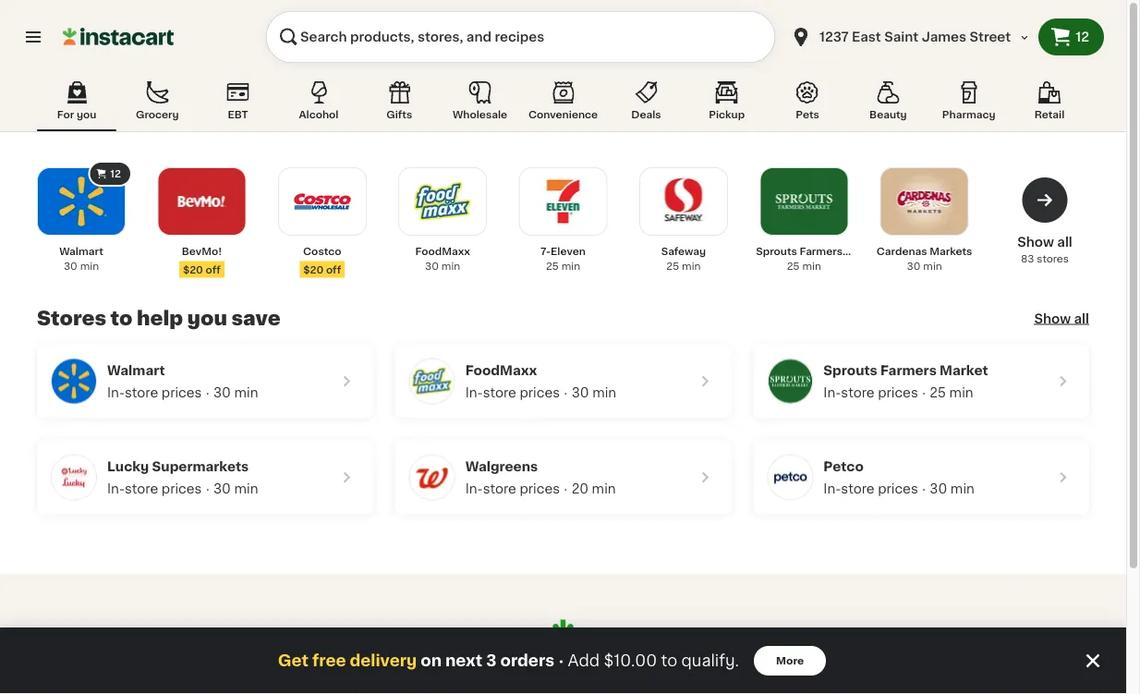 Task type: vqa. For each thing, say whether or not it's contained in the screenshot.
the right the land
no



Task type: describe. For each thing, give the bounding box(es) containing it.
stores to help you save
[[37, 309, 281, 328]]

25 inside sprouts farmers market 25 min
[[787, 261, 800, 271]]

in-store prices for sprouts farmers market
[[824, 386, 918, 399]]

20
[[572, 482, 589, 495]]

cardenas
[[877, 246, 928, 256]]

sprouts farmers market
[[824, 364, 989, 377]]

show for show all 83 stores
[[1018, 236, 1055, 249]]

20 min
[[572, 482, 616, 495]]

petco image
[[768, 455, 813, 500]]

30 min for walmart
[[213, 386, 258, 399]]

walgreens image
[[410, 455, 454, 500]]

show all button
[[1035, 309, 1090, 328]]

prices for foodmaxx
[[520, 386, 560, 399]]

shop categories tab list
[[37, 78, 1090, 131]]

1237 east saint james street button
[[783, 11, 1039, 63]]

1237
[[820, 31, 849, 43]]

prices for walgreens
[[520, 482, 560, 495]]

show all 83 stores
[[1018, 236, 1073, 264]]

walmart for walmart 30 min
[[59, 246, 103, 256]]

costco
[[303, 246, 341, 256]]

bevmo!
[[182, 246, 222, 256]]

stores to help you save tab panel
[[28, 161, 1099, 514]]

foodmaxx for foodmaxx 30 min
[[415, 246, 470, 256]]

market for sprouts farmers market 25 min
[[845, 246, 882, 256]]

retail
[[1035, 110, 1065, 120]]

farmers for sprouts farmers market 25 min
[[800, 246, 843, 256]]

ebt
[[228, 110, 248, 120]]

min inside cardenas markets 30 min
[[924, 261, 942, 271]]

bevmo! image
[[170, 170, 233, 233]]

12 inside "stores to help you save" tab panel
[[110, 169, 121, 179]]

in- for petco
[[824, 482, 841, 495]]

gifts
[[387, 110, 412, 120]]

pharmacy
[[943, 110, 996, 120]]

all for show all 83 stores
[[1058, 236, 1073, 249]]

treatment tracker modal dialog
[[0, 628, 1127, 694]]

for
[[57, 110, 74, 120]]

walgreens
[[466, 460, 538, 473]]

•
[[558, 653, 564, 668]]

more button
[[754, 646, 826, 676]]

for you button
[[37, 78, 116, 131]]

in-store prices for petco
[[824, 482, 918, 495]]

30 min for foodmaxx
[[572, 386, 617, 399]]

1237 east saint james street button
[[790, 11, 1032, 63]]

get free delivery on next 3 orders • add $10.00 to qualify.
[[278, 653, 739, 669]]

east
[[852, 31, 882, 43]]

you inside tab panel
[[187, 309, 227, 328]]

stores
[[1037, 254, 1069, 264]]

in-store prices for walmart
[[107, 386, 202, 399]]

petco
[[824, 460, 864, 473]]

beauty button
[[849, 78, 928, 131]]

there's
[[439, 664, 518, 683]]

for you
[[57, 110, 96, 120]]

pharmacy button
[[930, 78, 1009, 131]]

prices for sprouts farmers market
[[878, 386, 918, 399]]

min inside sprouts farmers market 25 min
[[803, 261, 822, 271]]

store for walmart
[[125, 386, 158, 399]]

wholesale button
[[440, 78, 520, 131]]

7-
[[541, 246, 551, 256]]

prices for walmart
[[162, 386, 202, 399]]

store for walgreens
[[483, 482, 517, 495]]

in- for sprouts farmers market
[[824, 386, 841, 399]]

costco image
[[291, 170, 354, 233]]

25 inside the 7-eleven 25 min
[[546, 261, 559, 271]]

83
[[1021, 254, 1035, 264]]

all for show all
[[1075, 312, 1090, 325]]

1 vertical spatial foodmaxx image
[[410, 359, 454, 403]]

james
[[922, 31, 967, 43]]

to inside treatment tracker modal dialog
[[661, 653, 678, 669]]

gifts button
[[360, 78, 439, 131]]

eleven
[[551, 246, 586, 256]]

off for costco $20 off
[[326, 264, 341, 275]]

12 button
[[1039, 18, 1105, 55]]

explore
[[608, 664, 688, 683]]

$10.00
[[604, 653, 657, 669]]

lucky supermarkets image
[[52, 455, 96, 500]]

qualify.
[[682, 653, 739, 669]]

convenience
[[529, 110, 598, 120]]

pets
[[796, 110, 820, 120]]

on
[[421, 653, 442, 669]]

bevmo! $20 off
[[182, 246, 222, 275]]

30 inside foodmaxx 30 min
[[425, 261, 439, 271]]

25 inside safeway 25 min
[[667, 261, 680, 271]]

show all
[[1035, 312, 1090, 325]]

deals
[[632, 110, 661, 120]]

street
[[970, 31, 1011, 43]]

wholesale
[[453, 110, 507, 120]]



Task type: locate. For each thing, give the bounding box(es) containing it.
in- for walmart
[[107, 386, 125, 399]]

sprouts farmers market image
[[773, 170, 836, 233], [768, 359, 813, 403]]

cardenas markets image
[[893, 170, 956, 233]]

1 vertical spatial all
[[1075, 312, 1090, 325]]

1 horizontal spatial you
[[187, 309, 227, 328]]

0 horizontal spatial market
[[845, 246, 882, 256]]

7-eleven 25 min
[[541, 246, 586, 271]]

foodmaxx 30 min
[[415, 246, 470, 271]]

$20 inside costco $20 off
[[303, 264, 324, 275]]

to left help
[[111, 309, 133, 328]]

0 vertical spatial farmers
[[800, 246, 843, 256]]

off for bevmo! $20 off
[[206, 264, 221, 275]]

1 vertical spatial sprouts farmers market image
[[768, 359, 813, 403]]

0 vertical spatial 12
[[1076, 31, 1090, 43]]

30 inside cardenas markets 30 min
[[907, 261, 921, 271]]

30
[[64, 261, 77, 271], [425, 261, 439, 271], [907, 261, 921, 271], [213, 386, 231, 399], [572, 386, 589, 399], [213, 482, 231, 495], [930, 482, 948, 495]]

walmart 30 min
[[59, 246, 103, 271]]

1 off from the left
[[206, 264, 221, 275]]

convenience button
[[521, 78, 606, 131]]

2 horizontal spatial to
[[661, 653, 678, 669]]

in- for walgreens
[[466, 482, 483, 495]]

all inside popup button
[[1075, 312, 1090, 325]]

30 min for lucky supermarkets
[[213, 482, 258, 495]]

farmers up 25 min
[[881, 364, 937, 377]]

to
[[111, 309, 133, 328], [661, 653, 678, 669], [581, 664, 603, 683]]

off inside costco $20 off
[[326, 264, 341, 275]]

min inside the walmart 30 min
[[80, 261, 99, 271]]

$20 down costco
[[303, 264, 324, 275]]

farmers left 'cardenas'
[[800, 246, 843, 256]]

store up the lucky
[[125, 386, 158, 399]]

store down walgreens
[[483, 482, 517, 495]]

ebt button
[[198, 78, 278, 131]]

market up 25 min
[[940, 364, 989, 377]]

in-
[[107, 386, 125, 399], [466, 386, 483, 399], [824, 386, 841, 399], [107, 482, 125, 495], [466, 482, 483, 495], [824, 482, 841, 495]]

0 vertical spatial walmart
[[59, 246, 103, 256]]

to inside tab panel
[[111, 309, 133, 328]]

12 inside button
[[1076, 31, 1090, 43]]

farmers for sprouts farmers market
[[881, 364, 937, 377]]

0 horizontal spatial sprouts
[[756, 246, 797, 256]]

1 horizontal spatial off
[[326, 264, 341, 275]]

0 vertical spatial all
[[1058, 236, 1073, 249]]

in-store prices up walgreens
[[466, 386, 560, 399]]

you right help
[[187, 309, 227, 328]]

save
[[232, 309, 281, 328]]

cardenas markets 30 min
[[877, 246, 973, 271]]

min inside the 7-eleven 25 min
[[562, 261, 581, 271]]

you right for
[[77, 110, 96, 120]]

$20 for bevmo! $20 off
[[183, 264, 203, 275]]

walmart down stores to help you save
[[107, 364, 165, 377]]

add
[[568, 653, 600, 669]]

stores
[[37, 309, 106, 328]]

in-store prices for lucky supermarkets
[[107, 482, 202, 495]]

off
[[206, 264, 221, 275], [326, 264, 341, 275]]

next
[[445, 653, 483, 669]]

30 inside the walmart 30 min
[[64, 261, 77, 271]]

in-store prices down petco
[[824, 482, 918, 495]]

market for sprouts farmers market
[[940, 364, 989, 377]]

safeway 25 min
[[661, 246, 706, 271]]

prices for lucky supermarkets
[[162, 482, 202, 495]]

in- down petco
[[824, 482, 841, 495]]

min inside safeway 25 min
[[682, 261, 701, 271]]

0 horizontal spatial farmers
[[800, 246, 843, 256]]

in- up the lucky
[[107, 386, 125, 399]]

grocery
[[136, 110, 179, 120]]

pets button
[[768, 78, 848, 131]]

to right the $10.00
[[661, 653, 678, 669]]

in-store prices down the lucky supermarkets
[[107, 482, 202, 495]]

walmart image down "stores"
[[52, 359, 96, 403]]

in- up walgreens
[[466, 386, 483, 399]]

in-store prices down stores to help you save
[[107, 386, 202, 399]]

in-store prices down sprouts farmers market
[[824, 386, 918, 399]]

show inside show all 83 stores
[[1018, 236, 1055, 249]]

saint
[[885, 31, 919, 43]]

12 down for you button
[[110, 169, 121, 179]]

12 up retail button
[[1076, 31, 1090, 43]]

deals button
[[607, 78, 686, 131]]

pickup button
[[687, 78, 767, 131]]

1 vertical spatial market
[[940, 364, 989, 377]]

in- for foodmaxx
[[466, 386, 483, 399]]

retail button
[[1010, 78, 1090, 131]]

prices
[[162, 386, 202, 399], [520, 386, 560, 399], [878, 386, 918, 399], [162, 482, 202, 495], [520, 482, 560, 495], [878, 482, 918, 495]]

off down bevmo! on the left of page
[[206, 264, 221, 275]]

sprouts farmers market 25 min
[[756, 246, 882, 271]]

in-store prices for walgreens
[[466, 482, 560, 495]]

$20 for costco $20 off
[[303, 264, 324, 275]]

1 vertical spatial sprouts
[[824, 364, 878, 377]]

sprouts
[[756, 246, 797, 256], [824, 364, 878, 377]]

1 horizontal spatial 12
[[1076, 31, 1090, 43]]

1 horizontal spatial to
[[581, 664, 603, 683]]

1 horizontal spatial all
[[1075, 312, 1090, 325]]

0 horizontal spatial to
[[111, 309, 133, 328]]

in-store prices down walgreens
[[466, 482, 560, 495]]

walmart
[[59, 246, 103, 256], [107, 364, 165, 377]]

0 horizontal spatial 12
[[110, 169, 121, 179]]

$20
[[183, 264, 203, 275], [303, 264, 324, 275]]

0 horizontal spatial you
[[77, 110, 96, 120]]

there's more to explore
[[439, 664, 688, 683]]

0 horizontal spatial off
[[206, 264, 221, 275]]

7 eleven image
[[532, 170, 595, 233]]

1 vertical spatial show
[[1035, 312, 1071, 325]]

show up 83
[[1018, 236, 1055, 249]]

all
[[1058, 236, 1073, 249], [1075, 312, 1090, 325]]

prices for petco
[[878, 482, 918, 495]]

1 horizontal spatial market
[[940, 364, 989, 377]]

farmers
[[800, 246, 843, 256], [881, 364, 937, 377]]

get
[[278, 653, 309, 669]]

1 vertical spatial walmart image
[[52, 359, 96, 403]]

instacart image
[[63, 26, 174, 48]]

more
[[776, 656, 804, 666]]

Search field
[[266, 11, 775, 63]]

0 vertical spatial walmart image
[[50, 170, 113, 233]]

1237 east saint james street
[[820, 31, 1011, 43]]

farmers inside sprouts farmers market 25 min
[[800, 246, 843, 256]]

supermarkets
[[152, 460, 249, 473]]

market inside sprouts farmers market 25 min
[[845, 246, 882, 256]]

in-store prices
[[107, 386, 202, 399], [466, 386, 560, 399], [824, 386, 918, 399], [107, 482, 202, 495], [466, 482, 560, 495], [824, 482, 918, 495]]

in- for lucky supermarkets
[[107, 482, 125, 495]]

in- up petco
[[824, 386, 841, 399]]

help
[[137, 309, 183, 328]]

1 horizontal spatial sprouts
[[824, 364, 878, 377]]

0 vertical spatial foodmaxx image
[[411, 170, 474, 233]]

sprouts inside sprouts farmers market 25 min
[[756, 246, 797, 256]]

you inside button
[[77, 110, 96, 120]]

foodmaxx for foodmaxx
[[466, 364, 537, 377]]

market left markets
[[845, 246, 882, 256]]

off inside bevmo! $20 off
[[206, 264, 221, 275]]

store up walgreens
[[483, 386, 517, 399]]

pickup
[[709, 110, 745, 120]]

min
[[80, 261, 99, 271], [442, 261, 460, 271], [562, 261, 581, 271], [682, 261, 701, 271], [803, 261, 822, 271], [924, 261, 942, 271], [234, 386, 258, 399], [593, 386, 617, 399], [950, 386, 974, 399], [234, 482, 258, 495], [592, 482, 616, 495], [951, 482, 975, 495]]

25
[[546, 261, 559, 271], [667, 261, 680, 271], [787, 261, 800, 271], [930, 386, 947, 399]]

1 vertical spatial foodmaxx
[[466, 364, 537, 377]]

1 vertical spatial farmers
[[881, 364, 937, 377]]

markets
[[930, 246, 973, 256]]

store for foodmaxx
[[483, 386, 517, 399]]

walmart for walmart
[[107, 364, 165, 377]]

1 $20 from the left
[[183, 264, 203, 275]]

free
[[312, 653, 346, 669]]

store down the lucky
[[125, 482, 158, 495]]

1 vertical spatial 12
[[110, 169, 121, 179]]

0 vertical spatial market
[[845, 246, 882, 256]]

in-store prices for foodmaxx
[[466, 386, 560, 399]]

store
[[125, 386, 158, 399], [483, 386, 517, 399], [841, 386, 875, 399], [125, 482, 158, 495], [483, 482, 517, 495], [841, 482, 875, 495]]

you
[[77, 110, 96, 120], [187, 309, 227, 328]]

to right •
[[581, 664, 603, 683]]

12
[[1076, 31, 1090, 43], [110, 169, 121, 179]]

lucky
[[107, 460, 149, 473]]

$20 inside bevmo! $20 off
[[183, 264, 203, 275]]

show down stores at the top right of the page
[[1035, 312, 1071, 325]]

alcohol button
[[279, 78, 359, 131]]

off down costco
[[326, 264, 341, 275]]

costco $20 off
[[303, 246, 341, 275]]

30 min
[[213, 386, 258, 399], [572, 386, 617, 399], [213, 482, 258, 495], [930, 482, 975, 495]]

1 horizontal spatial $20
[[303, 264, 324, 275]]

in- down walgreens
[[466, 482, 483, 495]]

1 vertical spatial you
[[187, 309, 227, 328]]

walmart image
[[50, 170, 113, 233], [52, 359, 96, 403]]

all inside show all 83 stores
[[1058, 236, 1073, 249]]

store for lucky supermarkets
[[125, 482, 158, 495]]

more
[[522, 664, 577, 683]]

store down sprouts farmers market
[[841, 386, 875, 399]]

store down petco
[[841, 482, 875, 495]]

orders
[[500, 653, 555, 669]]

0 horizontal spatial $20
[[183, 264, 203, 275]]

delivery
[[350, 653, 417, 669]]

walmart image up the walmart 30 min at left top
[[50, 170, 113, 233]]

0 horizontal spatial walmart
[[59, 246, 103, 256]]

1 horizontal spatial farmers
[[881, 364, 937, 377]]

30 min for petco
[[930, 482, 975, 495]]

0 vertical spatial sprouts farmers market image
[[773, 170, 836, 233]]

$20 down bevmo! on the left of page
[[183, 264, 203, 275]]

0 vertical spatial show
[[1018, 236, 1055, 249]]

store for sprouts farmers market
[[841, 386, 875, 399]]

min inside foodmaxx 30 min
[[442, 261, 460, 271]]

0 vertical spatial foodmaxx
[[415, 246, 470, 256]]

walmart up "stores"
[[59, 246, 103, 256]]

3
[[486, 653, 497, 669]]

2 off from the left
[[326, 264, 341, 275]]

in- down the lucky
[[107, 482, 125, 495]]

safeway image
[[652, 170, 715, 233]]

safeway
[[661, 246, 706, 256]]

foodmaxx
[[415, 246, 470, 256], [466, 364, 537, 377]]

show inside popup button
[[1035, 312, 1071, 325]]

sprouts for sprouts farmers market 25 min
[[756, 246, 797, 256]]

2 $20 from the left
[[303, 264, 324, 275]]

25 min
[[930, 386, 974, 399]]

grocery button
[[118, 78, 197, 131]]

0 vertical spatial you
[[77, 110, 96, 120]]

lucky supermarkets
[[107, 460, 249, 473]]

1 vertical spatial walmart
[[107, 364, 165, 377]]

0 horizontal spatial all
[[1058, 236, 1073, 249]]

0 vertical spatial sprouts
[[756, 246, 797, 256]]

beauty
[[870, 110, 907, 120]]

foodmaxx image
[[411, 170, 474, 233], [410, 359, 454, 403]]

alcohol
[[299, 110, 339, 120]]

show for show all
[[1035, 312, 1071, 325]]

store for petco
[[841, 482, 875, 495]]

sprouts for sprouts farmers market
[[824, 364, 878, 377]]

1 horizontal spatial walmart
[[107, 364, 165, 377]]

None search field
[[266, 11, 775, 63]]



